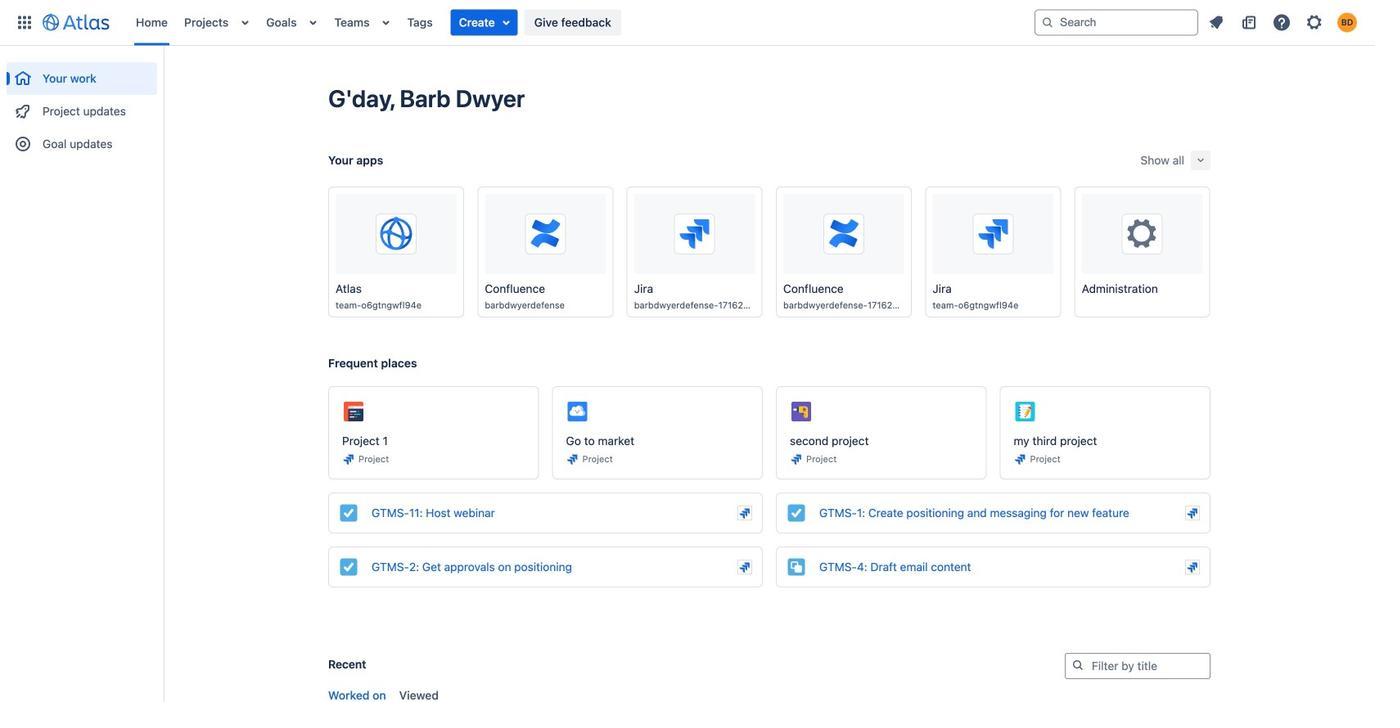 Task type: vqa. For each thing, say whether or not it's contained in the screenshot.
"Give feedback" button
no



Task type: describe. For each thing, give the bounding box(es) containing it.
1 vertical spatial settings image
[[1123, 215, 1163, 254]]

search image
[[1072, 659, 1085, 672]]

notifications image
[[1207, 13, 1227, 32]]

help image
[[1273, 13, 1292, 32]]

search image
[[1042, 16, 1055, 29]]

0 vertical spatial settings image
[[1306, 13, 1325, 32]]



Task type: locate. For each thing, give the bounding box(es) containing it.
banner
[[0, 0, 1376, 46]]

switch to... image
[[15, 13, 34, 32]]

Filter by title field
[[1066, 655, 1210, 678]]

group
[[7, 46, 157, 165]]

0 horizontal spatial list
[[128, 0, 1035, 45]]

0 horizontal spatial settings image
[[1123, 215, 1163, 254]]

account image
[[1338, 13, 1358, 32]]

settings image
[[1306, 13, 1325, 32], [1123, 215, 1163, 254]]

list item
[[451, 9, 518, 36]]

1 horizontal spatial list
[[1202, 9, 1366, 36]]

tab list
[[322, 683, 1211, 703]]

expand icon image
[[1195, 154, 1208, 167]]

jira image
[[342, 453, 355, 466], [1014, 453, 1027, 466], [739, 507, 752, 520], [739, 507, 752, 520], [1187, 507, 1200, 520], [1187, 507, 1200, 520], [739, 561, 752, 574], [739, 561, 752, 574], [1187, 561, 1200, 574], [1187, 561, 1200, 574]]

Search field
[[1035, 9, 1199, 36]]

None search field
[[1035, 9, 1199, 36]]

list item inside top element
[[451, 9, 518, 36]]

list
[[128, 0, 1035, 45], [1202, 9, 1366, 36]]

jira image
[[342, 453, 355, 466], [566, 453, 579, 466], [566, 453, 579, 466], [790, 453, 803, 466], [790, 453, 803, 466], [1014, 453, 1027, 466]]

top element
[[10, 0, 1035, 45]]

1 horizontal spatial settings image
[[1306, 13, 1325, 32]]



